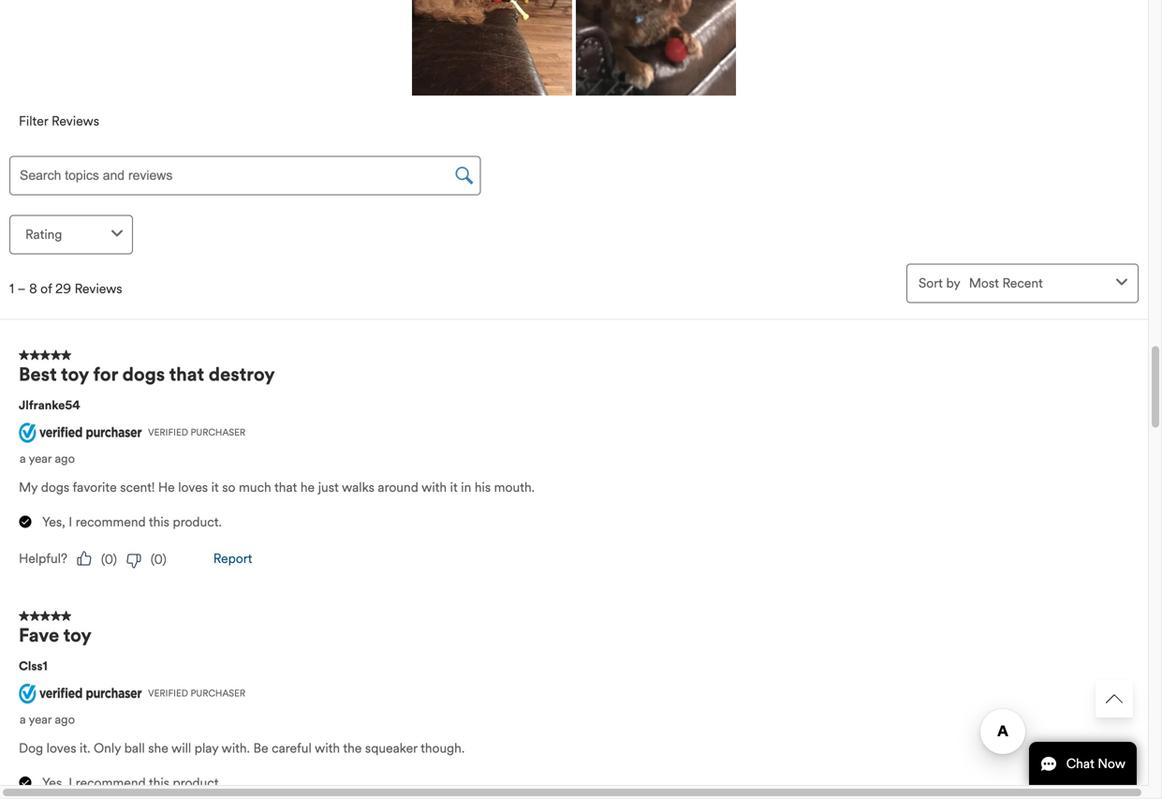 Task type: describe. For each thing, give the bounding box(es) containing it.
for
[[93, 363, 118, 386]]

1 horizontal spatial that
[[275, 479, 297, 496]]

though.
[[421, 740, 465, 757]]

0 horizontal spatial dogs
[[41, 479, 69, 496]]

year for fave
[[29, 712, 52, 727]]

best
[[19, 363, 57, 386]]

a for fave toy
[[20, 712, 26, 727]]

he
[[301, 479, 315, 496]]

in
[[461, 479, 472, 496]]

8
[[29, 280, 37, 297]]

report
[[213, 551, 252, 567]]

yes, for best
[[42, 514, 65, 530]]

with.
[[222, 740, 250, 757]]

destroy
[[209, 363, 275, 386]]

favorite
[[73, 479, 117, 496]]

toy for fave
[[63, 624, 92, 647]]

fave
[[19, 624, 59, 647]]

1 ( from the left
[[101, 552, 105, 568]]

1 horizontal spatial with
[[422, 479, 447, 496]]

1 ) from the left
[[113, 552, 117, 568]]

–
[[17, 280, 26, 297]]

yes, i recommend this product. for fave
[[42, 775, 222, 791]]

will
[[172, 740, 191, 757]]

0 horizontal spatial with
[[315, 740, 340, 757]]

yes, i recommend this product. for best
[[42, 514, 222, 530]]

29
[[55, 280, 71, 297]]

0 vertical spatial reviews
[[52, 113, 99, 129]]

2 0 from the left
[[154, 552, 163, 568]]

much
[[239, 479, 271, 496]]

just
[[318, 479, 339, 496]]

6e2d45c3 5453 4298 8f0d 3720663176c5 image
[[126, 554, 141, 569]]

fave toy
[[19, 624, 92, 647]]

yes, for fave
[[42, 775, 65, 791]]

a for best toy for dogs that destroy
[[20, 451, 26, 466]]

recommend for best
[[76, 514, 146, 530]]

0 horizontal spatial loves
[[47, 740, 76, 757]]

scroll to top image
[[1107, 691, 1124, 707]]

of
[[40, 280, 52, 297]]

ago for best
[[55, 451, 75, 466]]

0 vertical spatial loves
[[178, 479, 208, 496]]

i for best
[[69, 514, 72, 530]]

Search topics and reviews text field
[[9, 156, 481, 195]]

1 – 8 of 29 reviews
[[9, 280, 122, 297]]

2 it from the left
[[450, 479, 458, 496]]

2 ) from the left
[[163, 552, 167, 568]]

a year ago for best
[[20, 451, 75, 466]]

1 horizontal spatial dogs
[[122, 363, 165, 386]]

helpful?
[[19, 551, 67, 567]]

it.
[[80, 740, 90, 757]]

i for fave
[[69, 775, 72, 791]]



Task type: locate. For each thing, give the bounding box(es) containing it.
0 vertical spatial i
[[69, 514, 72, 530]]

yes, i recommend this product. down ball
[[42, 775, 222, 791]]

this for best toy for dogs that destroy
[[149, 514, 170, 530]]

only
[[94, 740, 121, 757]]

1 vertical spatial loves
[[47, 740, 76, 757]]

a year ago
[[20, 451, 75, 466], [20, 712, 75, 727]]

recommend for fave
[[76, 775, 146, 791]]

it left so
[[211, 479, 219, 496]]

1 recommend from the top
[[76, 514, 146, 530]]

toy
[[61, 363, 89, 386], [63, 624, 92, 647]]

0 vertical spatial a year ago
[[20, 451, 75, 466]]

yes,
[[42, 514, 65, 530], [42, 775, 65, 791]]

dog loves it. only ball she will play with. be careful with the squeaker though.
[[19, 740, 465, 757]]

filter reviews
[[19, 113, 99, 129]]

1 ago from the top
[[55, 451, 75, 466]]

reviews right 29
[[75, 280, 122, 297]]

year up dog at the left bottom
[[29, 712, 52, 727]]

ago up favorite on the bottom
[[55, 451, 75, 466]]

yes, down dog at the left bottom
[[42, 775, 65, 791]]

1 vertical spatial i
[[69, 775, 72, 791]]

None search field
[[9, 156, 481, 195]]

1 horizontal spatial )
[[163, 552, 167, 568]]

) right 6e2d45c3 5453 4298 8f0d 3720663176c5 icon at the left
[[163, 552, 167, 568]]

that
[[169, 363, 204, 386], [275, 479, 297, 496]]

year for best
[[29, 451, 52, 466]]

1 ( 0 ) from the left
[[101, 552, 117, 568]]

dogs right "my"
[[41, 479, 69, 496]]

so
[[222, 479, 236, 496]]

year up "my"
[[29, 451, 52, 466]]

0 vertical spatial yes, i recommend this product.
[[42, 514, 222, 530]]

0 vertical spatial year
[[29, 451, 52, 466]]

1 yes, i recommend this product. from the top
[[42, 514, 222, 530]]

yes, up helpful?
[[42, 514, 65, 530]]

2 year from the top
[[29, 712, 52, 727]]

1
[[9, 280, 14, 297]]

0 horizontal spatial 0
[[105, 552, 113, 568]]

1 a from the top
[[20, 451, 26, 466]]

0 vertical spatial yes,
[[42, 514, 65, 530]]

his
[[475, 479, 491, 496]]

2 i from the top
[[69, 775, 72, 791]]

1 vertical spatial a
[[20, 712, 26, 727]]

( 0 ) right d8c4887f dca8 44a1 801a cfe76c084647 icon
[[101, 552, 117, 568]]

reviews region
[[0, 339, 1153, 799]]

this for fave toy
[[149, 775, 170, 791]]

0 vertical spatial dogs
[[122, 363, 165, 386]]

a up "my"
[[20, 451, 26, 466]]

0 vertical spatial this
[[149, 514, 170, 530]]

a year ago up "my"
[[20, 451, 75, 466]]

this
[[149, 514, 170, 530], [149, 775, 170, 791]]

2 ( 0 ) from the left
[[151, 552, 167, 568]]

a up dog at the left bottom
[[20, 712, 26, 727]]

this down he
[[149, 514, 170, 530]]

product. for fave toy
[[173, 775, 222, 791]]

yes, i recommend this product. down "scent!"
[[42, 514, 222, 530]]

squeaker
[[365, 740, 418, 757]]

ago for fave
[[55, 712, 75, 727]]

0 vertical spatial that
[[169, 363, 204, 386]]

content helpfulness group
[[19, 546, 1130, 572]]

toy for best
[[61, 363, 89, 386]]

ago
[[55, 451, 75, 466], [55, 712, 75, 727]]

recommend down favorite on the bottom
[[76, 514, 146, 530]]

1 vertical spatial recommend
[[76, 775, 146, 791]]

he
[[158, 479, 175, 496]]

a
[[20, 451, 26, 466], [20, 712, 26, 727]]

1 it from the left
[[211, 479, 219, 496]]

1 vertical spatial reviews
[[75, 280, 122, 297]]

recommend down only
[[76, 775, 146, 791]]

1 this from the top
[[149, 514, 170, 530]]

dogs
[[122, 363, 165, 386], [41, 479, 69, 496]]

1 vertical spatial with
[[315, 740, 340, 757]]

0 horizontal spatial (
[[101, 552, 105, 568]]

ago down fave toy
[[55, 712, 75, 727]]

walks
[[342, 479, 375, 496]]

ball
[[124, 740, 145, 757]]

d8c4887f dca8 44a1 801a cfe76c084647 image
[[77, 551, 92, 566]]

2 a from the top
[[20, 712, 26, 727]]

0 vertical spatial product.
[[173, 514, 222, 530]]

report button
[[213, 546, 252, 572]]

reviews right filter
[[52, 113, 99, 129]]

1 horizontal spatial loves
[[178, 479, 208, 496]]

with left in
[[422, 479, 447, 496]]

dogs right for
[[122, 363, 165, 386]]

1 vertical spatial year
[[29, 712, 52, 727]]

(
[[101, 552, 105, 568], [151, 552, 154, 568]]

1 a year ago from the top
[[20, 451, 75, 466]]

1 vertical spatial product.
[[173, 775, 222, 791]]

toy right 'fave'
[[63, 624, 92, 647]]

around
[[378, 479, 419, 496]]

product.
[[173, 514, 222, 530], [173, 775, 222, 791]]

that left destroy
[[169, 363, 204, 386]]

1 horizontal spatial (
[[151, 552, 154, 568]]

styled arrow button link
[[1096, 680, 1134, 718]]

a year ago up dog at the left bottom
[[20, 712, 75, 727]]

with
[[422, 479, 447, 496], [315, 740, 340, 757]]

0 horizontal spatial )
[[113, 552, 117, 568]]

1 product. from the top
[[173, 514, 222, 530]]

( 0 ) right 6e2d45c3 5453 4298 8f0d 3720663176c5 icon at the left
[[151, 552, 167, 568]]

1 0 from the left
[[105, 552, 113, 568]]

the
[[343, 740, 362, 757]]

2 product. from the top
[[173, 775, 222, 791]]

( right 6e2d45c3 5453 4298 8f0d 3720663176c5 icon at the left
[[151, 552, 154, 568]]

( 0 )
[[101, 552, 117, 568], [151, 552, 167, 568]]

product. down he
[[173, 514, 222, 530]]

1 vertical spatial a year ago
[[20, 712, 75, 727]]

2 yes, from the top
[[42, 775, 65, 791]]

1 vertical spatial dogs
[[41, 479, 69, 496]]

)
[[113, 552, 117, 568], [163, 552, 167, 568]]

recommend
[[76, 514, 146, 530], [76, 775, 146, 791]]

1 vertical spatial yes, i recommend this product.
[[42, 775, 222, 791]]

2 a year ago from the top
[[20, 712, 75, 727]]

be
[[253, 740, 269, 757]]

0 vertical spatial a
[[20, 451, 26, 466]]

product. for best toy for dogs that destroy
[[173, 514, 222, 530]]

0 vertical spatial ago
[[55, 451, 75, 466]]

2 recommend from the top
[[76, 775, 146, 791]]

loves left "it."
[[47, 740, 76, 757]]

0 right 6e2d45c3 5453 4298 8f0d 3720663176c5 icon at the left
[[154, 552, 163, 568]]

0 vertical spatial recommend
[[76, 514, 146, 530]]

this down she
[[149, 775, 170, 791]]

with left the
[[315, 740, 340, 757]]

( right d8c4887f dca8 44a1 801a cfe76c084647 icon
[[101, 552, 105, 568]]

1 vertical spatial this
[[149, 775, 170, 791]]

it
[[211, 479, 219, 496], [450, 479, 458, 496]]

product. down play
[[173, 775, 222, 791]]

1 horizontal spatial it
[[450, 479, 458, 496]]

0 horizontal spatial that
[[169, 363, 204, 386]]

play
[[195, 740, 219, 757]]

a year ago for fave
[[20, 712, 75, 727]]

2 yes, i recommend this product. from the top
[[42, 775, 222, 791]]

2 this from the top
[[149, 775, 170, 791]]

1 horizontal spatial 0
[[154, 552, 163, 568]]

dog
[[19, 740, 43, 757]]

1 vertical spatial ago
[[55, 712, 75, 727]]

scent!
[[120, 479, 155, 496]]

1 yes, from the top
[[42, 514, 65, 530]]

mouth.
[[494, 479, 535, 496]]

1 horizontal spatial ( 0 )
[[151, 552, 167, 568]]

i
[[69, 514, 72, 530], [69, 775, 72, 791]]

yes, i recommend this product.
[[42, 514, 222, 530], [42, 775, 222, 791]]

loves right he
[[178, 479, 208, 496]]

that left he
[[275, 479, 297, 496]]

my dogs favorite scent! he loves it so much that he just walks around with it in his mouth.
[[19, 479, 535, 496]]

my
[[19, 479, 38, 496]]

loves
[[178, 479, 208, 496], [47, 740, 76, 757]]

she
[[148, 740, 168, 757]]

toy left for
[[61, 363, 89, 386]]

0 vertical spatial toy
[[61, 363, 89, 386]]

year
[[29, 451, 52, 466], [29, 712, 52, 727]]

1 vertical spatial toy
[[63, 624, 92, 647]]

) left 6e2d45c3 5453 4298 8f0d 3720663176c5 icon at the left
[[113, 552, 117, 568]]

1 i from the top
[[69, 514, 72, 530]]

2 ( from the left
[[151, 552, 154, 568]]

0
[[105, 552, 113, 568], [154, 552, 163, 568]]

it left in
[[450, 479, 458, 496]]

1 vertical spatial that
[[275, 479, 297, 496]]

filter
[[19, 113, 48, 129]]

2 ago from the top
[[55, 712, 75, 727]]

1 year from the top
[[29, 451, 52, 466]]

0 horizontal spatial ( 0 )
[[101, 552, 117, 568]]

0 right d8c4887f dca8 44a1 801a cfe76c084647 icon
[[105, 552, 113, 568]]

1 vertical spatial yes,
[[42, 775, 65, 791]]

careful
[[272, 740, 312, 757]]

best toy for dogs that destroy
[[19, 363, 275, 386]]

0 vertical spatial with
[[422, 479, 447, 496]]

reviews
[[52, 113, 99, 129], [75, 280, 122, 297]]

0 horizontal spatial it
[[211, 479, 219, 496]]



